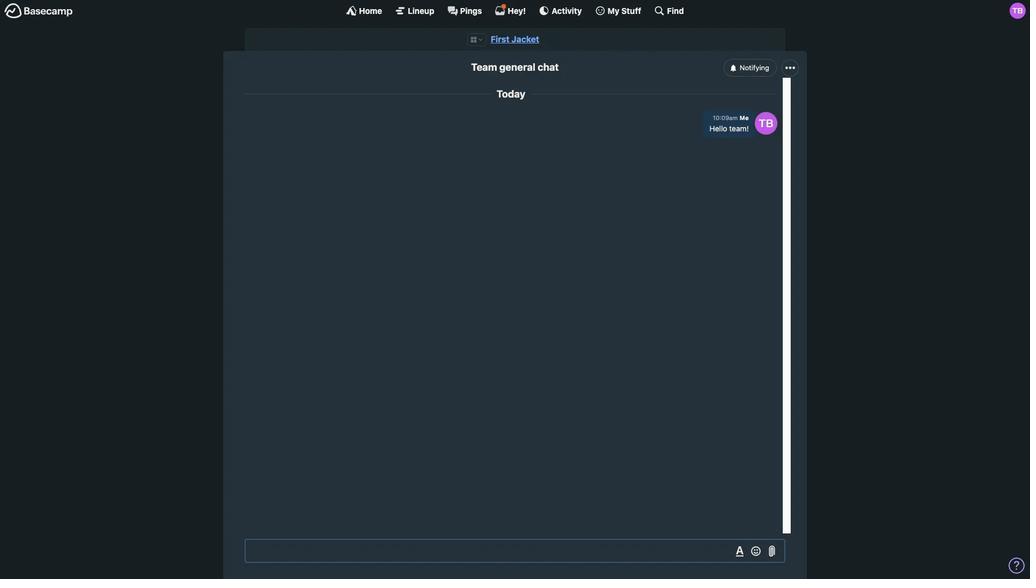 Task type: describe. For each thing, give the bounding box(es) containing it.
my stuff button
[[595, 5, 642, 16]]

lineup
[[408, 6, 435, 15]]

jacket
[[512, 34, 540, 44]]

today
[[497, 88, 526, 100]]

10:09am
[[714, 115, 738, 121]]

find
[[668, 6, 685, 15]]

my stuff
[[608, 6, 642, 15]]

pings
[[460, 6, 482, 15]]

chat
[[538, 61, 559, 73]]

hey!
[[508, 6, 526, 15]]

pings button
[[448, 5, 482, 16]]

10:09am link
[[714, 115, 738, 121]]

home
[[359, 6, 382, 15]]

notifying link
[[724, 59, 777, 77]]

main element
[[0, 0, 1031, 21]]

team general chat
[[472, 61, 559, 73]]

first jacket link
[[491, 34, 540, 44]]

first jacket
[[491, 34, 540, 44]]

my
[[608, 6, 620, 15]]



Task type: locate. For each thing, give the bounding box(es) containing it.
lineup link
[[395, 5, 435, 16]]

find button
[[655, 5, 685, 16]]

tyler black image
[[755, 112, 778, 135]]

home link
[[346, 5, 382, 16]]

team!
[[730, 124, 749, 133]]

hey! button
[[495, 4, 526, 16]]

10:09am hello team!
[[710, 115, 749, 133]]

activity
[[552, 6, 582, 15]]

stuff
[[622, 6, 642, 15]]

switch accounts image
[[4, 3, 73, 19]]

general
[[500, 61, 536, 73]]

tyler black image
[[1011, 3, 1027, 19]]

first
[[491, 34, 510, 44]]

activity link
[[539, 5, 582, 16]]

None text field
[[245, 540, 786, 564]]

hello
[[710, 124, 728, 133]]

team
[[472, 61, 497, 73]]

10:09am element
[[714, 115, 738, 121]]

notifying
[[740, 63, 770, 72]]



Task type: vqa. For each thing, say whether or not it's contained in the screenshot.
second Basecamp from the left
no



